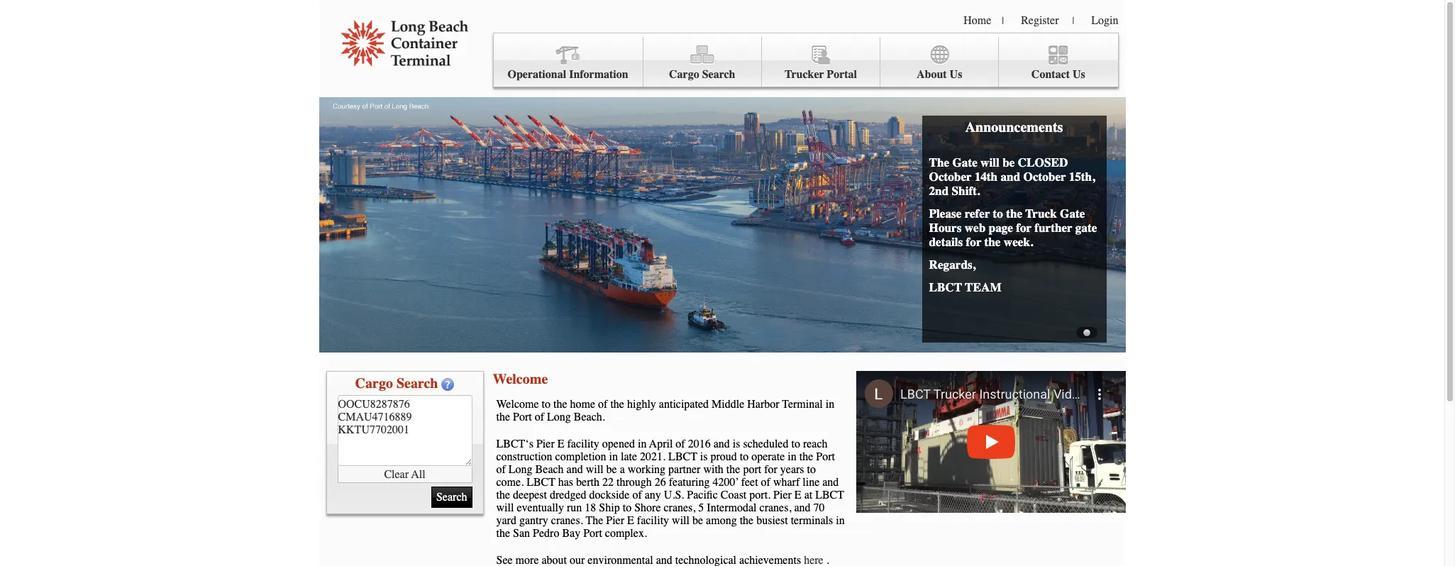 Task type: vqa. For each thing, say whether or not it's contained in the screenshot.
the bottommost be
yes



Task type: locate. For each thing, give the bounding box(es) containing it.
about
[[917, 68, 947, 81]]

search
[[702, 68, 736, 81], [397, 375, 438, 392]]

announcements
[[966, 119, 1064, 136]]

2 us from the left
[[1073, 68, 1086, 81]]

the left the 'home'
[[554, 398, 568, 411]]

trucker portal
[[785, 68, 857, 81]]

lbct right "at"
[[816, 489, 845, 502]]

home
[[570, 398, 596, 411]]

0 horizontal spatial cargo
[[355, 375, 393, 392]]

us
[[950, 68, 963, 81], [1073, 68, 1086, 81]]

0 horizontal spatial long
[[509, 464, 533, 476]]

1 horizontal spatial cargo search
[[669, 68, 736, 81]]

0 horizontal spatial october
[[930, 170, 972, 184]]

home
[[964, 14, 992, 27]]

the up "2nd"
[[930, 155, 950, 170]]

2 horizontal spatial e
[[795, 489, 802, 502]]

lbct
[[930, 280, 963, 295], [669, 451, 698, 464], [527, 476, 556, 489], [816, 489, 845, 502]]

0 horizontal spatial cargo search
[[355, 375, 438, 392]]

shift.
[[952, 184, 980, 198]]

0 horizontal spatial be
[[607, 464, 617, 476]]

and right line
[[823, 476, 839, 489]]

the right run
[[586, 515, 604, 527]]

1 horizontal spatial facility
[[637, 515, 669, 527]]

menu bar containing operational information
[[493, 33, 1119, 87]]

0 vertical spatial search
[[702, 68, 736, 81]]

e
[[558, 438, 565, 451], [795, 489, 802, 502], [628, 515, 634, 527]]

the
[[930, 155, 950, 170], [586, 515, 604, 527]]

1 horizontal spatial october
[[1024, 170, 1067, 184]]

0 horizontal spatial cranes,
[[664, 502, 696, 515]]

lbct up featuring
[[669, 451, 698, 464]]

2 horizontal spatial be
[[1003, 155, 1015, 170]]

in
[[826, 398, 835, 411], [638, 438, 647, 451], [609, 451, 618, 464], [788, 451, 797, 464], [836, 515, 845, 527]]

be left a
[[607, 464, 617, 476]]

will
[[981, 155, 1000, 170], [586, 464, 604, 476], [497, 502, 514, 515], [672, 515, 690, 527]]

e up beach
[[558, 438, 565, 451]]

1 horizontal spatial long
[[547, 411, 571, 424]]

1 horizontal spatial us
[[1073, 68, 1086, 81]]

| right home
[[1002, 15, 1004, 27]]

2 horizontal spatial for
[[1017, 221, 1032, 235]]

cargo search link
[[644, 37, 762, 87]]

0 horizontal spatial |
[[1002, 15, 1004, 27]]

1 vertical spatial long
[[509, 464, 533, 476]]

cargo search
[[669, 68, 736, 81], [355, 375, 438, 392]]

1 vertical spatial welcome
[[497, 398, 539, 411]]

1 vertical spatial port
[[816, 451, 835, 464]]

2 | from the left
[[1073, 15, 1075, 27]]

cranes,
[[664, 502, 696, 515], [760, 502, 792, 515]]

reach
[[803, 438, 828, 451]]

0 vertical spatial gate
[[953, 155, 978, 170]]

for right details
[[966, 235, 982, 249]]

0 horizontal spatial port
[[513, 411, 532, 424]]

operational information
[[508, 68, 629, 81]]

be
[[1003, 155, 1015, 170], [607, 464, 617, 476], [693, 515, 704, 527]]

1 horizontal spatial be
[[693, 515, 704, 527]]

in right terminal
[[826, 398, 835, 411]]

terminals
[[791, 515, 833, 527]]

regards,​
[[930, 258, 976, 272]]

0 vertical spatial port
[[513, 411, 532, 424]]

0 horizontal spatial the
[[586, 515, 604, 527]]

to left the 'home'
[[542, 398, 551, 411]]

be left the among
[[693, 515, 704, 527]]

be inside the gate will be closed october 14th and october 15th, 2nd shift.
[[1003, 155, 1015, 170]]

portal
[[827, 68, 857, 81]]

be left the closed
[[1003, 155, 1015, 170]]

of up construction
[[535, 411, 544, 424]]

welcome
[[493, 371, 548, 388], [497, 398, 539, 411]]

long left beach.
[[547, 411, 571, 424]]

0 vertical spatial welcome
[[493, 371, 548, 388]]

1 vertical spatial gate
[[1061, 207, 1086, 221]]

terminal
[[783, 398, 823, 411]]

0 horizontal spatial us
[[950, 68, 963, 81]]

welcome for welcome
[[493, 371, 548, 388]]

us right "contact"
[[1073, 68, 1086, 81]]

2 vertical spatial e
[[628, 515, 634, 527]]

1 horizontal spatial cranes,
[[760, 502, 792, 515]]

2 vertical spatial port
[[584, 527, 603, 540]]

pier right 'port.'
[[774, 489, 792, 502]]

register
[[1022, 14, 1059, 27]]

0 vertical spatial the
[[930, 155, 950, 170]]

1 vertical spatial pier
[[774, 489, 792, 502]]

team
[[965, 280, 1002, 295]]

to right "refer"
[[993, 207, 1004, 221]]

cranes, down wharf
[[760, 502, 792, 515]]

1 horizontal spatial e
[[628, 515, 634, 527]]

ship
[[599, 502, 620, 515]]

0 horizontal spatial for
[[765, 464, 778, 476]]

the left port
[[727, 464, 741, 476]]

0 vertical spatial long
[[547, 411, 571, 424]]

gate right truck
[[1061, 207, 1086, 221]]

dredged
[[550, 489, 587, 502]]

|
[[1002, 15, 1004, 27], [1073, 15, 1075, 27]]

2nd
[[930, 184, 949, 198]]

1 horizontal spatial cargo
[[669, 68, 700, 81]]

1 us from the left
[[950, 68, 963, 81]]

0 vertical spatial pier
[[537, 438, 555, 451]]

welcome for welcome to the home of the highly anticipated middle harbor terminal in the port of long beach.
[[497, 398, 539, 411]]

coast
[[721, 489, 747, 502]]

cargo
[[669, 68, 700, 81], [355, 375, 393, 392]]

pier
[[537, 438, 555, 451], [774, 489, 792, 502], [606, 515, 625, 527]]

2 cranes, from the left
[[760, 502, 792, 515]]

0 vertical spatial cargo search
[[669, 68, 736, 81]]

beach
[[536, 464, 564, 476]]

1 vertical spatial cargo
[[355, 375, 393, 392]]

the left highly
[[611, 398, 625, 411]]

to inside welcome to the home of the highly anticipated middle harbor terminal in the port of long beach.
[[542, 398, 551, 411]]

for right port
[[765, 464, 778, 476]]

for right page
[[1017, 221, 1032, 235]]

1 horizontal spatial search
[[702, 68, 736, 81]]

facility down beach.
[[567, 438, 600, 451]]

1 vertical spatial facility
[[637, 515, 669, 527]]

operational information link
[[494, 37, 644, 87]]

construction
[[497, 451, 553, 464]]

and
[[714, 438, 730, 451], [567, 464, 583, 476], [823, 476, 839, 489], [795, 502, 811, 515]]

cranes, left 5
[[664, 502, 696, 515]]

in inside welcome to the home of the highly anticipated middle harbor terminal in the port of long beach.
[[826, 398, 835, 411]]

pier up beach
[[537, 438, 555, 451]]

1 vertical spatial search
[[397, 375, 438, 392]]

menu bar
[[493, 33, 1119, 87]]

truck
[[1026, 207, 1057, 221]]

e left "at"
[[795, 489, 802, 502]]

facility down the any
[[637, 515, 669, 527]]

gate
[[953, 155, 978, 170], [1061, 207, 1086, 221]]

Enter container numbers and/ or booking numbers. text field
[[338, 395, 472, 466]]

pacific
[[687, 489, 718, 502]]

None submit
[[432, 487, 472, 508]]

all
[[411, 468, 426, 481]]

highly
[[627, 398, 656, 411]]

pier down dockside
[[606, 515, 625, 527]]

| left the login
[[1073, 15, 1075, 27]]

has
[[558, 476, 574, 489]]

busiest
[[757, 515, 788, 527]]

port up lbct's
[[513, 411, 532, 424]]

1 horizontal spatial pier
[[606, 515, 625, 527]]

1 | from the left
[[1002, 15, 1004, 27]]

anticipated
[[659, 398, 709, 411]]

2016
[[688, 438, 711, 451]]

clear
[[384, 468, 409, 481]]

1 horizontal spatial |
[[1073, 15, 1075, 27]]

shore
[[635, 502, 661, 515]]

1 october from the left
[[930, 170, 972, 184]]

0 vertical spatial cargo
[[669, 68, 700, 81]]

to right proud
[[740, 451, 749, 464]]

information
[[569, 68, 629, 81]]

lbct's pier e facility opened in april of 2016 and is scheduled to reach construction completion in late 2021.  lbct is proud to operate in the port of long beach and will be a working partner with the port for years to come.  lbct has berth 22 through 26 featuring 4200' feet of wharf line and the deepest dredged dockside of any u.s. pacific coast port. pier e at lbct will eventually run 18 ship to shore cranes, 5 intermodal cranes, and 70 yard gantry cranes. the pier e facility will be among the busiest terminals in the san pedro bay port complex.
[[497, 438, 845, 540]]

is left proud
[[700, 451, 708, 464]]

search inside cargo search link
[[702, 68, 736, 81]]

0 vertical spatial be
[[1003, 155, 1015, 170]]

1 horizontal spatial the
[[930, 155, 950, 170]]

long
[[547, 411, 571, 424], [509, 464, 533, 476]]

us right the about
[[950, 68, 963, 81]]

welcome inside welcome to the home of the highly anticipated middle harbor terminal in the port of long beach.
[[497, 398, 539, 411]]

for inside lbct's pier e facility opened in april of 2016 and is scheduled to reach construction completion in late 2021.  lbct is proud to operate in the port of long beach and will be a working partner with the port for years to come.  lbct has berth 22 through 26 featuring 4200' feet of wharf line and the deepest dredged dockside of any u.s. pacific coast port. pier e at lbct will eventually run 18 ship to shore cranes, 5 intermodal cranes, and 70 yard gantry cranes. the pier e facility will be among the busiest terminals in the san pedro bay port complex.
[[765, 464, 778, 476]]

october up truck
[[1024, 170, 1067, 184]]

0 vertical spatial facility
[[567, 438, 600, 451]]

2 vertical spatial pier
[[606, 515, 625, 527]]

will down announcements
[[981, 155, 1000, 170]]

the
[[1007, 207, 1023, 221], [985, 235, 1001, 249], [554, 398, 568, 411], [611, 398, 625, 411], [497, 411, 510, 424], [800, 451, 814, 464], [727, 464, 741, 476], [497, 489, 510, 502], [740, 515, 754, 527], [497, 527, 510, 540]]

october up please
[[930, 170, 972, 184]]

0 horizontal spatial gate
[[953, 155, 978, 170]]

gate up shift.
[[953, 155, 978, 170]]

0 horizontal spatial pier
[[537, 438, 555, 451]]

eventually
[[517, 502, 564, 515]]

long down lbct's
[[509, 464, 533, 476]]

to right ship
[[623, 502, 632, 515]]

and right 2016
[[714, 438, 730, 451]]

facility
[[567, 438, 600, 451], [637, 515, 669, 527]]

port up line
[[816, 451, 835, 464]]

login link
[[1092, 14, 1119, 27]]

pedro
[[533, 527, 560, 540]]

port right bay
[[584, 527, 603, 540]]

1 vertical spatial be
[[607, 464, 617, 476]]

0 vertical spatial e
[[558, 438, 565, 451]]

1 horizontal spatial gate
[[1061, 207, 1086, 221]]

in right operate
[[788, 451, 797, 464]]

port
[[513, 411, 532, 424], [816, 451, 835, 464], [584, 527, 603, 540]]

e left shore
[[628, 515, 634, 527]]

1 vertical spatial the
[[586, 515, 604, 527]]

u.s.
[[664, 489, 684, 502]]

will left a
[[586, 464, 604, 476]]

lbct's
[[497, 438, 534, 451]]

cargo search inside menu bar
[[669, 68, 736, 81]]

is left scheduled
[[733, 438, 741, 451]]

featuring
[[669, 476, 710, 489]]

is
[[733, 438, 741, 451], [700, 451, 708, 464]]

port
[[743, 464, 762, 476]]

middle
[[712, 398, 745, 411]]

april
[[649, 438, 673, 451]]



Task type: describe. For each thing, give the bounding box(es) containing it.
1 vertical spatial e
[[795, 489, 802, 502]]

with
[[704, 464, 724, 476]]

closed
[[1018, 155, 1069, 170]]

in right late on the left bottom of the page
[[638, 438, 647, 451]]

home link
[[964, 14, 992, 27]]

long inside welcome to the home of the highly anticipated middle harbor terminal in the port of long beach.
[[547, 411, 571, 424]]

of down lbct's
[[497, 464, 506, 476]]

the right the among
[[740, 515, 754, 527]]

please
[[930, 207, 962, 221]]

run
[[567, 502, 582, 515]]

details
[[930, 235, 963, 249]]

complex.
[[605, 527, 647, 540]]

1 horizontal spatial port
[[584, 527, 603, 540]]

22
[[603, 476, 614, 489]]

2 vertical spatial be
[[693, 515, 704, 527]]

week.
[[1004, 235, 1034, 249]]

the left week.
[[985, 235, 1001, 249]]

cranes.
[[551, 515, 583, 527]]

about us link
[[881, 37, 1000, 87]]

years
[[781, 464, 805, 476]]

yard
[[497, 515, 517, 527]]

us for about us
[[950, 68, 963, 81]]

and left '70'
[[795, 502, 811, 515]]

register link
[[1022, 14, 1059, 27]]

lbct left has
[[527, 476, 556, 489]]

please refer to the truck gate hours web page for further gate details for the week.
[[930, 207, 1098, 249]]

18
[[585, 502, 597, 515]]

1 cranes, from the left
[[664, 502, 696, 515]]

gate inside please refer to the truck gate hours web page for further gate details for the week.
[[1061, 207, 1086, 221]]

the up lbct's
[[497, 411, 510, 424]]

a
[[620, 464, 625, 476]]

0 horizontal spatial facility
[[567, 438, 600, 451]]

2 horizontal spatial pier
[[774, 489, 792, 502]]

of right the 'home'
[[598, 398, 608, 411]]

dockside
[[590, 489, 630, 502]]

1 vertical spatial cargo search
[[355, 375, 438, 392]]

5
[[699, 502, 704, 515]]

refer
[[965, 207, 991, 221]]

lbct down the regards,​
[[930, 280, 963, 295]]

partner
[[669, 464, 701, 476]]

operate
[[752, 451, 785, 464]]

opened
[[602, 438, 635, 451]]

the gate will be closed october 14th and october 15th, 2nd shift.
[[930, 155, 1096, 198]]

any
[[645, 489, 661, 502]]

bay
[[562, 527, 581, 540]]

harbor
[[748, 398, 780, 411]]

contact us
[[1032, 68, 1086, 81]]

2 horizontal spatial port
[[816, 451, 835, 464]]

0 horizontal spatial search
[[397, 375, 438, 392]]

completion
[[555, 451, 607, 464]]

intermodal
[[707, 502, 757, 515]]

the inside the gate will be closed october 14th and october 15th, 2nd shift.
[[930, 155, 950, 170]]

clear all
[[384, 468, 426, 481]]

port inside welcome to the home of the highly anticipated middle harbor terminal in the port of long beach.
[[513, 411, 532, 424]]

deepest
[[513, 489, 547, 502]]

the up yard
[[497, 489, 510, 502]]

trucker portal link
[[762, 37, 881, 87]]

proud
[[711, 451, 737, 464]]

feet
[[741, 476, 759, 489]]

web
[[965, 221, 986, 235]]

working
[[628, 464, 666, 476]]

long inside lbct's pier e facility opened in april of 2016 and is scheduled to reach construction completion in late 2021.  lbct is proud to operate in the port of long beach and will be a working partner with the port for years to come.  lbct has berth 22 through 26 featuring 4200' feet of wharf line and the deepest dredged dockside of any u.s. pacific coast port. pier e at lbct will eventually run 18 ship to shore cranes, 5 intermodal cranes, and 70 yard gantry cranes. the pier e facility will be among the busiest terminals in the san pedro bay port complex.
[[509, 464, 533, 476]]

line
[[803, 476, 820, 489]]

26
[[655, 476, 666, 489]]

gate
[[1076, 221, 1098, 235]]

4200'
[[713, 476, 739, 489]]

will left 5
[[672, 515, 690, 527]]

2 october from the left
[[1024, 170, 1067, 184]]

of right feet
[[761, 476, 771, 489]]

70
[[814, 502, 825, 515]]

2021.
[[640, 451, 666, 464]]

of left the any
[[633, 489, 642, 502]]

us for contact us
[[1073, 68, 1086, 81]]

0 horizontal spatial e
[[558, 438, 565, 451]]

will inside the gate will be closed october 14th and october 15th, 2nd shift.
[[981, 155, 1000, 170]]

in left late on the left bottom of the page
[[609, 451, 618, 464]]

contact
[[1032, 68, 1070, 81]]

gantry
[[520, 515, 549, 527]]

to right years
[[807, 464, 816, 476]]

lbct team
[[930, 280, 1002, 295]]

the up line
[[800, 451, 814, 464]]

hours
[[930, 221, 962, 235]]

about us
[[917, 68, 963, 81]]

in right '70'
[[836, 515, 845, 527]]

berth
[[576, 476, 600, 489]]

at
[[805, 489, 813, 502]]

0 horizontal spatial is
[[700, 451, 708, 464]]

contact us link
[[1000, 37, 1118, 87]]

to inside please refer to the truck gate hours web page for further gate details for the week.
[[993, 207, 1004, 221]]

15th,
[[1069, 170, 1096, 184]]

and right beach
[[567, 464, 583, 476]]

trucker
[[785, 68, 824, 81]]

the left truck
[[1007, 207, 1023, 221]]

beach.
[[574, 411, 605, 424]]

login
[[1092, 14, 1119, 27]]

wharf
[[774, 476, 800, 489]]

gate inside the gate will be closed october 14th and october 15th, 2nd shift.
[[953, 155, 978, 170]]

1 horizontal spatial for
[[966, 235, 982, 249]]

clear all button
[[338, 466, 472, 483]]

further
[[1035, 221, 1073, 235]]

will down come.
[[497, 502, 514, 515]]

the left san at bottom left
[[497, 527, 510, 540]]

to left reach
[[792, 438, 801, 451]]

through
[[617, 476, 652, 489]]

late
[[621, 451, 638, 464]]

1 horizontal spatial is
[[733, 438, 741, 451]]

port.
[[750, 489, 771, 502]]

operational
[[508, 68, 567, 81]]

of left 2016
[[676, 438, 685, 451]]

cargo inside menu bar
[[669, 68, 700, 81]]

14th and
[[975, 170, 1021, 184]]

welcome to the home of the highly anticipated middle harbor terminal in the port of long beach.
[[497, 398, 835, 424]]

the inside lbct's pier e facility opened in april of 2016 and is scheduled to reach construction completion in late 2021.  lbct is proud to operate in the port of long beach and will be a working partner with the port for years to come.  lbct has berth 22 through 26 featuring 4200' feet of wharf line and the deepest dredged dockside of any u.s. pacific coast port. pier e at lbct will eventually run 18 ship to shore cranes, 5 intermodal cranes, and 70 yard gantry cranes. the pier e facility will be among the busiest terminals in the san pedro bay port complex.
[[586, 515, 604, 527]]



